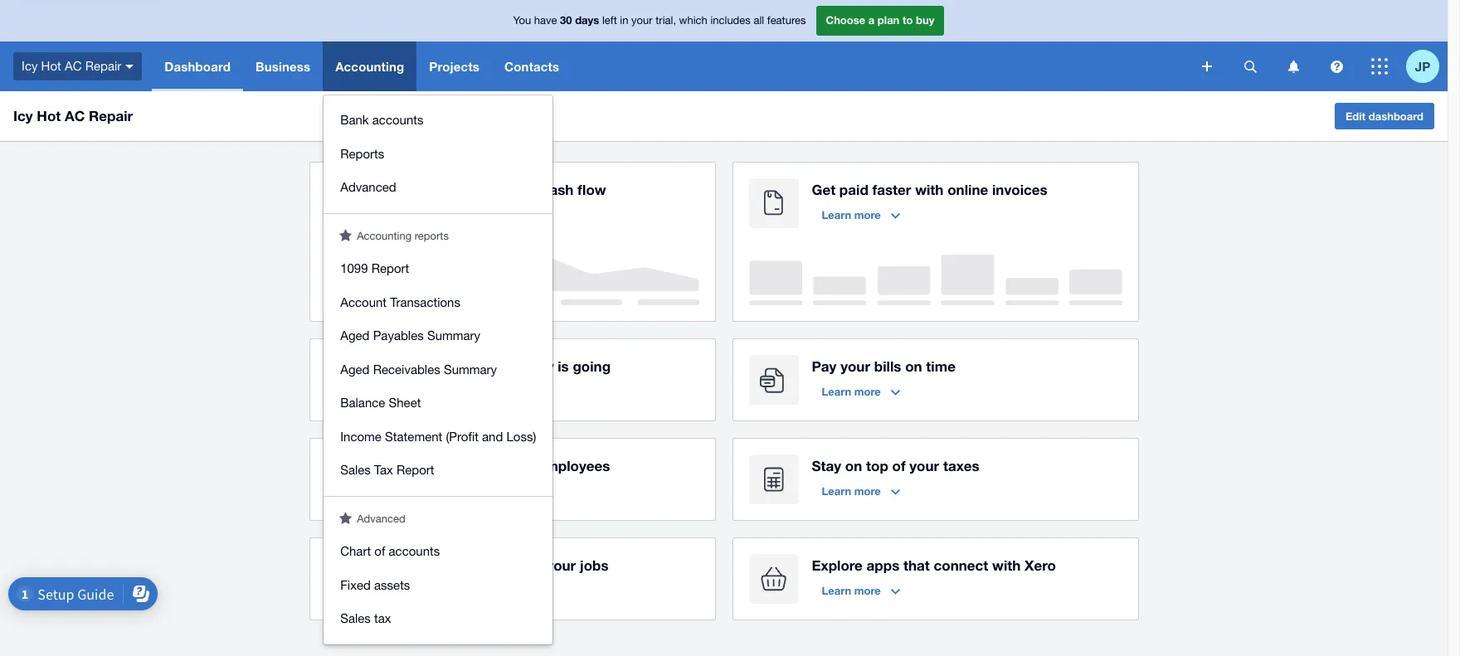 Task type: describe. For each thing, give the bounding box(es) containing it.
going
[[573, 358, 611, 375]]

aged payables summary link
[[324, 319, 553, 353]]

in
[[620, 14, 628, 27]]

reports
[[415, 229, 449, 242]]

stay on top of your taxes
[[812, 457, 979, 475]]

faster
[[872, 181, 911, 198]]

learn for apps
[[822, 584, 851, 597]]

paid
[[839, 181, 868, 198]]

stay
[[812, 457, 841, 475]]

aged receivables summary
[[340, 362, 497, 376]]

that
[[903, 557, 930, 574]]

1 vertical spatial icy hot ac repair
[[13, 107, 133, 124]]

pay
[[476, 457, 500, 475]]

track for track time and cost on your jobs
[[389, 557, 426, 574]]

banner containing jp
[[0, 0, 1448, 644]]

learn more for paid
[[822, 208, 881, 222]]

accounts inside group
[[372, 113, 424, 127]]

cost
[[492, 557, 521, 574]]

banking icon image
[[326, 178, 375, 228]]

favourites image for advanced
[[339, 511, 352, 524]]

and inside income statement (profit and loss) link
[[482, 429, 503, 443]]

track time and cost on your jobs
[[389, 557, 609, 574]]

fixed assets
[[340, 578, 410, 592]]

fixed assets link
[[324, 569, 553, 602]]

learn more for on
[[822, 484, 881, 498]]

get visibility over your cash flow
[[389, 181, 606, 198]]

edit
[[1346, 110, 1366, 123]]

ac inside popup button
[[65, 59, 82, 73]]

account transactions link
[[324, 286, 553, 319]]

payables
[[373, 329, 424, 343]]

plan
[[878, 13, 900, 27]]

apps
[[867, 557, 900, 574]]

includes
[[710, 14, 751, 27]]

top
[[866, 457, 888, 475]]

learn more button for apps
[[812, 577, 910, 604]]

track where your money is going
[[389, 358, 611, 375]]

income statement (profit and loss)
[[340, 429, 536, 443]]

learn for and
[[399, 484, 428, 498]]

learn more button for time
[[389, 577, 487, 604]]

learn more for apps
[[822, 584, 881, 597]]

get paid faster with online invoices
[[812, 181, 1048, 198]]

dashboard
[[164, 59, 231, 74]]

learn more button for on
[[812, 478, 910, 504]]

bank accounts link
[[324, 104, 553, 137]]

learn more button for visibility
[[389, 202, 487, 228]]

accounting button
[[323, 41, 417, 91]]

buy
[[916, 13, 935, 27]]

learn for paid
[[822, 208, 851, 222]]

dashboard link
[[152, 41, 243, 91]]

aged receivables summary link
[[324, 353, 553, 387]]

1 vertical spatial repair
[[89, 107, 133, 124]]

online
[[948, 181, 988, 198]]

all
[[754, 14, 764, 27]]

2 horizontal spatial on
[[905, 358, 922, 375]]

features
[[767, 14, 806, 27]]

projects button
[[417, 41, 492, 91]]

jp button
[[1406, 41, 1448, 91]]

explore
[[812, 557, 863, 574]]

flow
[[577, 181, 606, 198]]

choose
[[826, 13, 865, 27]]

hot inside popup button
[[41, 59, 61, 73]]

1 vertical spatial ac
[[65, 107, 85, 124]]

summary for aged payables summary
[[427, 329, 480, 343]]

invoices preview bar graph image
[[749, 255, 1122, 305]]

get for get paid faster with online invoices
[[812, 181, 836, 198]]

bills icon image
[[749, 355, 799, 405]]

you have 30 days left in your trial, which includes all features
[[513, 13, 806, 27]]

taxes icon image
[[749, 455, 799, 504]]

sales for sales tax report
[[340, 463, 371, 477]]

contacts button
[[492, 41, 572, 91]]

your down loss)
[[504, 457, 533, 475]]

get for get visibility over your cash flow
[[389, 181, 412, 198]]

accounting for accounting reports
[[357, 229, 412, 242]]

statement
[[385, 429, 442, 443]]

manage
[[389, 457, 443, 475]]

learn more for your
[[822, 385, 881, 398]]

(profit
[[446, 429, 479, 443]]

aged payables summary
[[340, 329, 480, 343]]

jobs
[[580, 557, 609, 574]]

money
[[509, 358, 554, 375]]

1099
[[340, 261, 368, 275]]

your right where
[[475, 358, 505, 375]]

learn more for visibility
[[399, 208, 458, 222]]

learn more for time
[[399, 584, 458, 597]]

learn for your
[[822, 385, 851, 398]]

fixed
[[340, 578, 371, 592]]

projects icon image
[[326, 554, 375, 604]]

0 vertical spatial advanced
[[340, 180, 396, 194]]

trial,
[[656, 14, 676, 27]]

balance
[[340, 396, 385, 410]]

edit dashboard button
[[1335, 103, 1434, 129]]

more for visibility
[[431, 208, 458, 222]]

sales tax report
[[340, 463, 434, 477]]

banking preview line graph image
[[326, 255, 699, 305]]

left
[[602, 14, 617, 27]]

balance sheet link
[[324, 387, 553, 420]]

have
[[534, 14, 557, 27]]

learn for time
[[399, 584, 428, 597]]

learn for where
[[399, 385, 428, 398]]

cash
[[541, 181, 574, 198]]

employees
[[537, 457, 610, 475]]

bank accounts
[[340, 113, 424, 127]]

explore apps that connect with xero
[[812, 557, 1056, 574]]

more for where
[[431, 385, 458, 398]]

your right over at the top of page
[[508, 181, 538, 198]]

repair inside popup button
[[85, 59, 121, 73]]

over
[[474, 181, 504, 198]]

a
[[868, 13, 875, 27]]

more for on
[[854, 484, 881, 498]]

advanced group
[[324, 527, 553, 644]]

dashboard
[[1369, 110, 1424, 123]]

learn more for where
[[399, 385, 458, 398]]

balance sheet
[[340, 396, 421, 410]]

projects
[[429, 59, 480, 74]]

you
[[513, 14, 531, 27]]

invoices
[[992, 181, 1048, 198]]

summary for aged receivables summary
[[444, 362, 497, 376]]

employees icon image
[[326, 455, 375, 504]]

which
[[679, 14, 707, 27]]

contacts
[[504, 59, 559, 74]]

reports
[[340, 146, 384, 161]]

edit dashboard
[[1346, 110, 1424, 123]]

sales tax
[[340, 611, 391, 626]]

list box containing bank accounts
[[324, 95, 553, 644]]



Task type: vqa. For each thing, say whether or not it's contained in the screenshot.
buy
yes



Task type: locate. For each thing, give the bounding box(es) containing it.
0 vertical spatial report
[[371, 261, 409, 275]]

banner
[[0, 0, 1448, 644]]

learn more
[[399, 208, 458, 222], [822, 208, 881, 222], [399, 385, 458, 398], [822, 385, 881, 398], [399, 484, 458, 498], [822, 484, 881, 498], [399, 584, 458, 597], [822, 584, 881, 597]]

and left pay
[[447, 457, 472, 475]]

your left "jobs"
[[546, 557, 576, 574]]

icy inside popup button
[[22, 59, 38, 73]]

icy hot ac repair button
[[0, 41, 152, 91]]

1 track from the top
[[389, 358, 426, 375]]

your right in
[[631, 14, 653, 27]]

0 horizontal spatial time
[[430, 557, 459, 574]]

time
[[926, 358, 956, 375], [430, 557, 459, 574]]

0 vertical spatial accounting
[[335, 59, 404, 74]]

chart
[[340, 544, 371, 558]]

hot
[[41, 59, 61, 73], [37, 107, 61, 124]]

account
[[340, 295, 387, 309]]

learn more button down apps
[[812, 577, 910, 604]]

of
[[892, 457, 906, 475], [374, 544, 385, 558]]

loss)
[[506, 429, 536, 443]]

learn more button for paid
[[812, 202, 910, 228]]

accounting up 1099 report
[[357, 229, 412, 242]]

0 horizontal spatial get
[[389, 181, 412, 198]]

0 vertical spatial of
[[892, 457, 906, 475]]

on right bills
[[905, 358, 922, 375]]

1 vertical spatial track
[[389, 557, 426, 574]]

sales
[[340, 463, 371, 477], [340, 611, 371, 626]]

0 vertical spatial on
[[905, 358, 922, 375]]

summary down aged payables summary link at the left of the page
[[444, 362, 497, 376]]

0 vertical spatial summary
[[427, 329, 480, 343]]

2 track from the top
[[389, 557, 426, 574]]

0 vertical spatial icy
[[22, 59, 38, 73]]

more down where
[[431, 385, 458, 398]]

learn more button down the manage
[[389, 478, 487, 504]]

aged for aged payables summary
[[340, 329, 370, 343]]

1 vertical spatial favourites image
[[339, 511, 352, 524]]

1099 report link
[[324, 252, 553, 286]]

1 horizontal spatial of
[[892, 457, 906, 475]]

svg image
[[1371, 58, 1388, 75], [1244, 60, 1256, 73], [1330, 60, 1343, 73], [1202, 61, 1212, 71], [126, 65, 134, 69]]

0 vertical spatial time
[[926, 358, 956, 375]]

more for paid
[[854, 208, 881, 222]]

xero
[[1025, 557, 1056, 574]]

0 vertical spatial repair
[[85, 59, 121, 73]]

favourites image down banking icon
[[339, 229, 352, 241]]

1 get from the left
[[389, 181, 412, 198]]

chart of accounts
[[340, 544, 440, 558]]

learn more down paid
[[822, 208, 881, 222]]

pay your bills on time
[[812, 358, 956, 375]]

learn more button down pay your bills on time
[[812, 378, 910, 405]]

transactions
[[390, 295, 460, 309]]

icy
[[22, 59, 38, 73], [13, 107, 33, 124]]

of inside advanced group
[[374, 544, 385, 558]]

accounts
[[372, 113, 424, 127], [389, 544, 440, 558]]

learn down the manage
[[399, 484, 428, 498]]

with left the xero
[[992, 557, 1021, 574]]

0 vertical spatial with
[[915, 181, 944, 198]]

0 vertical spatial favourites image
[[339, 229, 352, 241]]

navigation inside banner
[[152, 41, 1190, 644]]

receivables
[[373, 362, 440, 376]]

1 vertical spatial report
[[397, 463, 434, 477]]

of right top
[[892, 457, 906, 475]]

learn for visibility
[[399, 208, 428, 222]]

tax
[[374, 611, 391, 626]]

learn more down stay
[[822, 484, 881, 498]]

more
[[431, 208, 458, 222], [854, 208, 881, 222], [431, 385, 458, 398], [854, 385, 881, 398], [431, 484, 458, 498], [854, 484, 881, 498], [431, 584, 458, 597], [854, 584, 881, 597]]

1 vertical spatial hot
[[37, 107, 61, 124]]

advanced down reports at the left top
[[340, 180, 396, 194]]

1 aged from the top
[[340, 329, 370, 343]]

group
[[324, 95, 553, 213]]

sales inside sales tax link
[[340, 611, 371, 626]]

learn more button for and
[[389, 478, 487, 504]]

icy hot ac repair
[[22, 59, 121, 73], [13, 107, 133, 124]]

more up sales tax link
[[431, 584, 458, 597]]

navigation containing dashboard
[[152, 41, 1190, 644]]

of right the 'chart'
[[374, 544, 385, 558]]

accounts inside advanced group
[[389, 544, 440, 558]]

and left loss)
[[482, 429, 503, 443]]

learn more button down paid
[[812, 202, 910, 228]]

0 vertical spatial and
[[482, 429, 503, 443]]

your inside you have 30 days left in your trial, which includes all features
[[631, 14, 653, 27]]

learn more down 'aged receivables summary'
[[399, 385, 458, 398]]

connect
[[934, 557, 988, 574]]

sales for sales tax
[[340, 611, 371, 626]]

0 vertical spatial icy hot ac repair
[[22, 59, 121, 73]]

0 vertical spatial accounts
[[372, 113, 424, 127]]

more for your
[[854, 385, 881, 398]]

navigation
[[152, 41, 1190, 644]]

advanced link
[[324, 171, 553, 204]]

your
[[631, 14, 653, 27], [508, 181, 538, 198], [475, 358, 505, 375], [841, 358, 870, 375], [504, 457, 533, 475], [909, 457, 939, 475], [546, 557, 576, 574]]

learn more button up the reports
[[389, 202, 487, 228]]

chart of accounts link
[[324, 535, 553, 569]]

aged down 'account'
[[340, 329, 370, 343]]

1 vertical spatial of
[[374, 544, 385, 558]]

learn down explore
[[822, 584, 851, 597]]

to
[[903, 13, 913, 27]]

1 horizontal spatial time
[[926, 358, 956, 375]]

1099 report
[[340, 261, 409, 275]]

1 horizontal spatial get
[[812, 181, 836, 198]]

1 vertical spatial and
[[447, 457, 472, 475]]

time up sales tax link
[[430, 557, 459, 574]]

learn more down pay
[[822, 385, 881, 398]]

learn for on
[[822, 484, 851, 498]]

2 vertical spatial and
[[463, 557, 488, 574]]

sales tax report link
[[324, 454, 553, 487]]

learn more button for where
[[389, 378, 487, 405]]

report up the account transactions
[[371, 261, 409, 275]]

tax
[[374, 463, 393, 477]]

track down aged payables summary
[[389, 358, 426, 375]]

1 vertical spatial accounts
[[389, 544, 440, 558]]

taxes
[[943, 457, 979, 475]]

accounting for accounting
[[335, 59, 404, 74]]

1 vertical spatial sales
[[340, 611, 371, 626]]

on right the cost
[[525, 557, 542, 574]]

learn down stay
[[822, 484, 851, 498]]

favourites image for accounting reports
[[339, 229, 352, 241]]

advanced up chart of accounts
[[357, 512, 405, 525]]

2 vertical spatial on
[[525, 557, 542, 574]]

track money icon image
[[326, 355, 375, 405]]

track for track where your money is going
[[389, 358, 426, 375]]

2 aged from the top
[[340, 362, 370, 376]]

manage and pay your employees
[[389, 457, 610, 475]]

0 horizontal spatial on
[[525, 557, 542, 574]]

1 horizontal spatial on
[[845, 457, 862, 475]]

repair
[[85, 59, 121, 73], [89, 107, 133, 124]]

learn up accounting reports on the top left of the page
[[399, 208, 428, 222]]

and left the cost
[[463, 557, 488, 574]]

learn more for and
[[399, 484, 458, 498]]

more up the reports
[[431, 208, 458, 222]]

reports link
[[324, 137, 553, 171]]

more down top
[[854, 484, 881, 498]]

get left visibility
[[389, 181, 412, 198]]

learn more up the reports
[[399, 208, 458, 222]]

learn down pay
[[822, 385, 851, 398]]

2 get from the left
[[812, 181, 836, 198]]

choose a plan to buy
[[826, 13, 935, 27]]

1 vertical spatial on
[[845, 457, 862, 475]]

summary
[[427, 329, 480, 343], [444, 362, 497, 376]]

sheet
[[389, 396, 421, 410]]

aged up balance
[[340, 362, 370, 376]]

advanced
[[340, 180, 396, 194], [357, 512, 405, 525]]

summary up where
[[427, 329, 480, 343]]

learn up sales tax link
[[399, 584, 428, 597]]

accounting up bank accounts
[[335, 59, 404, 74]]

report right tax
[[397, 463, 434, 477]]

business
[[256, 59, 310, 74]]

learn down paid
[[822, 208, 851, 222]]

income
[[340, 429, 382, 443]]

your right pay
[[841, 358, 870, 375]]

more for time
[[431, 584, 458, 597]]

account transactions
[[340, 295, 460, 309]]

1 vertical spatial advanced
[[357, 512, 405, 525]]

0 vertical spatial ac
[[65, 59, 82, 73]]

more for apps
[[854, 584, 881, 597]]

jp
[[1415, 58, 1430, 73]]

0 horizontal spatial with
[[915, 181, 944, 198]]

more down the manage
[[431, 484, 458, 498]]

is
[[558, 358, 569, 375]]

on left top
[[845, 457, 862, 475]]

1 vertical spatial aged
[[340, 362, 370, 376]]

aged for aged receivables summary
[[340, 362, 370, 376]]

1 horizontal spatial with
[[992, 557, 1021, 574]]

1 vertical spatial summary
[[444, 362, 497, 376]]

0 vertical spatial aged
[[340, 329, 370, 343]]

learn more button down chart of accounts link
[[389, 577, 487, 604]]

1 vertical spatial with
[[992, 557, 1021, 574]]

sales inside sales tax report link
[[340, 463, 371, 477]]

1 sales from the top
[[340, 463, 371, 477]]

2 favourites image from the top
[[339, 511, 352, 524]]

learn more up sales tax link
[[399, 584, 458, 597]]

svg image
[[1288, 60, 1299, 73]]

more for and
[[431, 484, 458, 498]]

visibility
[[416, 181, 470, 198]]

learn more down the manage
[[399, 484, 458, 498]]

learn more button for your
[[812, 378, 910, 405]]

invoices icon image
[[749, 178, 799, 228]]

add-ons icon image
[[749, 554, 799, 604]]

accounts up the assets
[[389, 544, 440, 558]]

group containing bank accounts
[[324, 95, 553, 213]]

0 vertical spatial sales
[[340, 463, 371, 477]]

track up the assets
[[389, 557, 426, 574]]

with right faster
[[915, 181, 944, 198]]

learn down 'aged receivables summary'
[[399, 385, 428, 398]]

more down paid
[[854, 208, 881, 222]]

more down apps
[[854, 584, 881, 597]]

svg image inside icy hot ac repair popup button
[[126, 65, 134, 69]]

30
[[560, 13, 572, 27]]

icy hot ac repair inside popup button
[[22, 59, 121, 73]]

1 vertical spatial time
[[430, 557, 459, 574]]

list box
[[324, 95, 553, 644]]

accounting inside popup button
[[335, 59, 404, 74]]

learn more button down top
[[812, 478, 910, 504]]

income statement (profit and loss) link
[[324, 420, 553, 454]]

0 vertical spatial hot
[[41, 59, 61, 73]]

0 horizontal spatial of
[[374, 544, 385, 558]]

sales tax link
[[324, 602, 553, 636]]

pay
[[812, 358, 837, 375]]

learn more button down where
[[389, 378, 487, 405]]

bills
[[874, 358, 901, 375]]

ac
[[65, 59, 82, 73], [65, 107, 85, 124]]

2 sales from the top
[[340, 611, 371, 626]]

time right bills
[[926, 358, 956, 375]]

more down pay your bills on time
[[854, 385, 881, 398]]

1 favourites image from the top
[[339, 229, 352, 241]]

get left paid
[[812, 181, 836, 198]]

accounts right bank
[[372, 113, 424, 127]]

favourites image up the 'chart'
[[339, 511, 352, 524]]

1 vertical spatial accounting
[[357, 229, 412, 242]]

0 vertical spatial track
[[389, 358, 426, 375]]

reports group
[[324, 244, 553, 496]]

where
[[430, 358, 471, 375]]

1 vertical spatial icy
[[13, 107, 33, 124]]

assets
[[374, 578, 410, 592]]

your left "taxes"
[[909, 457, 939, 475]]

business button
[[243, 41, 323, 91]]

learn more down explore
[[822, 584, 881, 597]]

favourites image
[[339, 229, 352, 241], [339, 511, 352, 524]]

on
[[905, 358, 922, 375], [845, 457, 862, 475], [525, 557, 542, 574]]

track
[[389, 358, 426, 375], [389, 557, 426, 574]]

learn more button
[[389, 202, 487, 228], [812, 202, 910, 228], [389, 378, 487, 405], [812, 378, 910, 405], [389, 478, 487, 504], [812, 478, 910, 504], [389, 577, 487, 604], [812, 577, 910, 604]]



